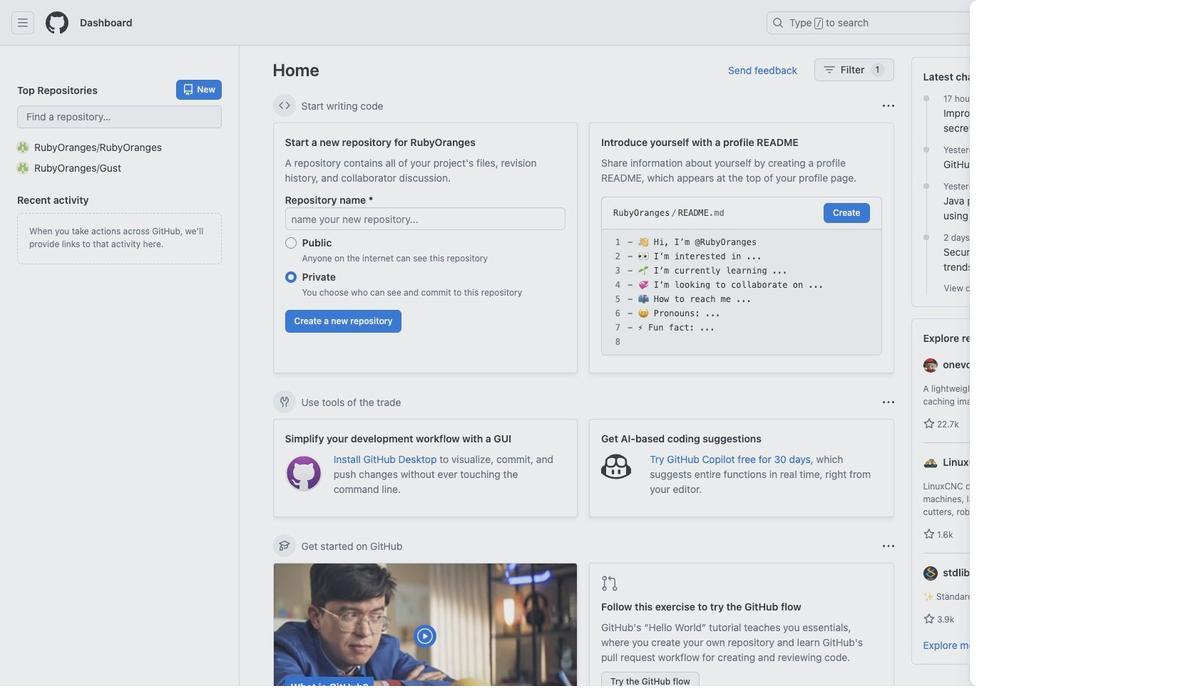 Task type: locate. For each thing, give the bounding box(es) containing it.
1 vertical spatial dot fill image
[[921, 180, 932, 192]]

2 dot fill image from the top
[[921, 232, 932, 243]]

2 dot fill image from the top
[[921, 180, 932, 192]]

0 vertical spatial dot fill image
[[921, 93, 932, 104]]

1 dot fill image from the top
[[921, 93, 932, 104]]

0 vertical spatial star image
[[923, 419, 935, 430]]

dot fill image
[[921, 93, 932, 104], [921, 180, 932, 192]]

star image
[[923, 529, 935, 541]]

1 vertical spatial star image
[[923, 614, 935, 626]]

dot fill image
[[921, 144, 932, 156], [921, 232, 932, 243]]

star image
[[923, 419, 935, 430], [923, 614, 935, 626]]

1 vertical spatial dot fill image
[[921, 232, 932, 243]]

1 star image from the top
[[923, 419, 935, 430]]

0 vertical spatial dot fill image
[[921, 144, 932, 156]]

2 star image from the top
[[923, 614, 935, 626]]



Task type: describe. For each thing, give the bounding box(es) containing it.
account element
[[0, 46, 240, 687]]

homepage image
[[46, 11, 68, 34]]

1 dot fill image from the top
[[921, 144, 932, 156]]

explore repositories navigation
[[911, 319, 1165, 666]]

explore element
[[911, 57, 1165, 687]]



Task type: vqa. For each thing, say whether or not it's contained in the screenshot.
star icon
yes



